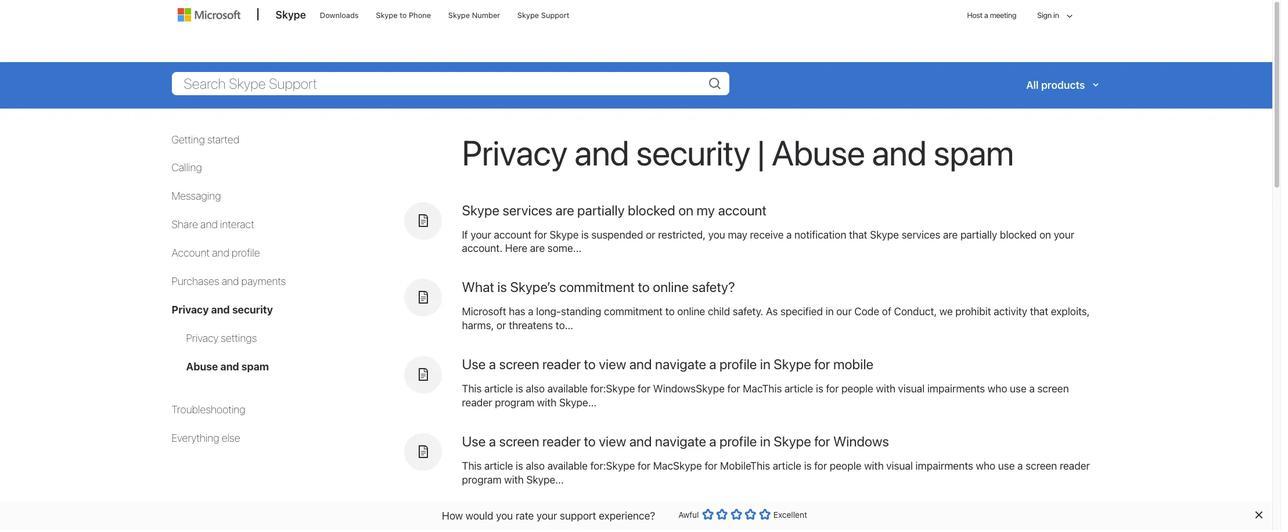 Task type: describe. For each thing, give the bounding box(es) containing it.
available for use a screen reader to view and navigate a profile in skype for windows
[[548, 460, 588, 472]]

screen inside this article is also available for:skype for macskype for mobilethis article is for people with visual impairments who use a screen reader program with skype...
[[1026, 460, 1058, 472]]

share and interact link
[[172, 219, 254, 231]]

blocked inside "if your account for skype is suspended or restricted, you may receive a notification that skype services are partially blocked on your account. here are some..."
[[1000, 229, 1037, 241]]

or inside microsoft has a long-standing commitment to online child safety. as specified in our code of conduct, we prohibit activity that exploits, harms, or threatens to...
[[497, 320, 506, 332]]

how for how would you rate your support experience?
[[442, 510, 463, 522]]

privacy and security
[[172, 304, 273, 316]]

phone
[[409, 10, 431, 20]]

navigate for mobile
[[655, 356, 706, 373]]

use a screen reader to view and navigate a profile in skype for windows
[[462, 433, 889, 450]]

privacy for privacy and security | abuse and spam
[[462, 132, 568, 173]]

this article is also available for:skype for macskype for mobilethis article is for people with visual impairments who use a screen reader program with skype...
[[462, 460, 1090, 486]]

1 vertical spatial are
[[943, 229, 958, 241]]

of
[[882, 306, 892, 318]]

microsoft
[[462, 306, 506, 318]]

for inside "if your account for skype is suspended or restricted, you may receive a notification that skype services are partially blocked on your account. here are some..."
[[534, 229, 547, 241]]

skype inside skype to phone link
[[376, 10, 398, 20]]

mobilethis
[[720, 460, 770, 472]]

Search Skype Support text field
[[172, 72, 729, 95]]

what is skype's commitment to online safety?
[[462, 279, 735, 295]]

has
[[509, 306, 526, 318]]

sign in
[[1038, 10, 1059, 20]]

awful
[[679, 510, 699, 520]]

view for use a screen reader to view and navigate a profile in skype for mobile
[[599, 356, 626, 373]]

reader inside this article is also available for:skype for macskype for mobilethis article is for people with visual impairments who use a screen reader program with skype...
[[1060, 460, 1090, 472]]

and for share and interact
[[200, 219, 218, 231]]

long-
[[536, 306, 561, 318]]

what
[[462, 279, 494, 295]]

skype services are partially blocked on my account link
[[462, 202, 767, 218]]

a inside microsoft has a long-standing commitment to online child safety. as specified in our code of conduct, we prohibit activity that exploits, harms, or threatens to...
[[528, 306, 534, 318]]

downloads link
[[315, 1, 364, 28]]

how would you rate your support experience? list box
[[702, 507, 771, 527]]

in inside "link"
[[1054, 10, 1059, 20]]

skype's
[[510, 279, 556, 295]]

started
[[207, 133, 239, 146]]

harms,
[[462, 320, 494, 332]]

skype to phone link
[[371, 1, 436, 28]]

in up mobilethis
[[760, 433, 771, 450]]

privacy settings
[[186, 332, 257, 345]]

skype inside skype number link
[[448, 10, 470, 20]]

rate
[[516, 510, 534, 522]]

would
[[466, 510, 494, 522]]

0 vertical spatial commitment
[[559, 279, 635, 295]]

my
[[697, 202, 715, 218]]

we
[[940, 306, 953, 318]]

what is skype's commitment to online safety? link
[[462, 279, 735, 295]]

5 option from the left
[[759, 509, 771, 521]]

conduct,
[[894, 306, 937, 318]]

0 horizontal spatial partially
[[577, 202, 625, 218]]

privacy and security | abuse and spam
[[462, 132, 1014, 173]]

privacy settings link
[[186, 332, 257, 345]]

menu bar containing host a meeting
[[172, 0, 1101, 61]]

to for use a screen reader to view and navigate a profile in skype for windows
[[584, 433, 596, 450]]

specified
[[781, 306, 823, 318]]

else
[[222, 432, 240, 444]]

standing
[[561, 306, 602, 318]]

i
[[511, 511, 515, 527]]

on inside "if your account for skype is suspended or restricted, you may receive a notification that skype services are partially blocked on your account. here are some..."
[[1040, 229, 1052, 241]]

account and profile
[[172, 247, 260, 259]]

troubleshooting link
[[172, 404, 246, 416]]

that inside "if your account for skype is suspended or restricted, you may receive a notification that skype services are partially blocked on your account. here are some..."
[[849, 229, 868, 241]]

and for privacy and security | abuse and spam
[[575, 132, 629, 173]]

skype to phone
[[376, 10, 431, 20]]

use for use a screen reader to view and navigate a profile in skype for windows
[[462, 433, 486, 450]]

calling
[[172, 162, 202, 174]]

everything else link
[[172, 432, 240, 444]]

excellent
[[774, 510, 808, 520]]

impairments for windows
[[916, 460, 974, 472]]

do
[[493, 511, 508, 527]]

partially inside "if your account for skype is suspended or restricted, you may receive a notification that skype services are partially blocked on your account. here are some..."
[[961, 229, 998, 241]]

microsoft image
[[177, 8, 240, 21]]

safety?
[[692, 279, 735, 295]]

skype support
[[517, 10, 570, 20]]

interact
[[220, 219, 254, 231]]

program for use a screen reader to view and navigate a profile in skype for windows
[[462, 474, 502, 486]]

1 vertical spatial you
[[496, 510, 513, 522]]

windows
[[834, 433, 889, 450]]

block,
[[518, 511, 553, 527]]

also for use a screen reader to view and navigate a profile in skype for windows
[[526, 460, 545, 472]]

this for use a screen reader to view and navigate a profile in skype for windows
[[462, 460, 482, 472]]

use for use a screen reader to view and navigate a profile in skype for mobile
[[462, 356, 486, 373]]

0 vertical spatial blocked
[[628, 202, 676, 218]]

in up macthis
[[760, 356, 771, 373]]

share
[[172, 219, 198, 231]]

also for use a screen reader to view and navigate a profile in skype for mobile
[[526, 383, 545, 395]]

visual for use a screen reader to view and navigate a profile in skype for mobile
[[898, 383, 925, 395]]

and for account and profile
[[212, 247, 229, 259]]

if
[[462, 229, 468, 241]]

our
[[837, 306, 852, 318]]

host
[[967, 10, 983, 20]]

everything
[[172, 432, 219, 444]]

account and profile link
[[172, 247, 260, 259]]

sign in link
[[1027, 0, 1077, 33]]

downloads
[[320, 10, 359, 20]]

how would you rate your support experience?
[[442, 510, 655, 522]]

use for use a screen reader to view and navigate a profile in skype for mobile
[[1010, 383, 1027, 395]]

screen inside the this article is also available for:skype for windowsskype for macthis article is for people with visual impairments who use a screen reader program with skype...
[[1038, 383, 1069, 395]]

settings
[[221, 332, 257, 345]]

restricted,
[[658, 229, 706, 241]]

is inside "if your account for skype is suspended or restricted, you may receive a notification that skype services are partially blocked on your account. here are some..."
[[582, 229, 589, 241]]

1 horizontal spatial account
[[718, 202, 767, 218]]

impairments for mobile
[[928, 383, 985, 395]]

profile for use a screen reader to view and navigate a profile in skype for mobile
[[720, 356, 757, 373]]

visual for use a screen reader to view and navigate a profile in skype for windows
[[887, 460, 913, 472]]

security for privacy and security
[[232, 304, 273, 316]]

some...
[[548, 243, 582, 255]]

support
[[541, 10, 570, 20]]

privacy and security link
[[172, 304, 273, 316]]

program for use a screen reader to view and navigate a profile in skype for mobile
[[495, 397, 535, 409]]

spam inside 'tab list'
[[242, 361, 269, 373]]

as
[[766, 306, 778, 318]]

meeting
[[990, 10, 1017, 20]]

1 horizontal spatial spam
[[934, 132, 1014, 173]]

|
[[758, 132, 765, 173]]

purchases
[[172, 275, 219, 288]]

a inside the this article is also available for:skype for windowsskype for macthis article is for people with visual impairments who use a screen reader program with skype...
[[1030, 383, 1035, 395]]

how for how do i block, unblock, or report abuse in skype?
[[462, 511, 490, 527]]

account.
[[462, 243, 503, 255]]

purchases and payments
[[172, 275, 286, 288]]

commitment inside microsoft has a long-standing commitment to online child safety. as specified in our code of conduct, we prohibit activity that exploits, harms, or threatens to...
[[604, 306, 663, 318]]

host a meeting link
[[958, 1, 1026, 30]]

prohibit
[[956, 306, 992, 318]]

0 vertical spatial abuse
[[772, 132, 865, 173]]

to inside microsoft has a long-standing commitment to online child safety. as specified in our code of conduct, we prohibit activity that exploits, harms, or threatens to...
[[666, 306, 675, 318]]

host a meeting
[[967, 10, 1017, 20]]

a inside this article is also available for:skype for macskype for mobilethis article is for people with visual impairments who use a screen reader program with skype...
[[1018, 460, 1023, 472]]

abuse and spam
[[186, 361, 269, 373]]



Task type: vqa. For each thing, say whether or not it's contained in the screenshot.
Accessibility,
no



Task type: locate. For each thing, give the bounding box(es) containing it.
privacy inside 'tab list'
[[186, 332, 219, 345]]

1 option from the left
[[702, 509, 714, 521]]

online
[[653, 279, 689, 295], [678, 306, 705, 318]]

1 vertical spatial security
[[232, 304, 273, 316]]

use a screen reader to view and navigate a profile in skype for mobile
[[462, 356, 874, 373]]

1 use from the top
[[462, 356, 486, 373]]

0 vertical spatial program
[[495, 397, 535, 409]]

0 horizontal spatial blocked
[[628, 202, 676, 218]]

in left our
[[826, 306, 834, 318]]

2 view from the top
[[599, 433, 626, 450]]

2 also from the top
[[526, 460, 545, 472]]

online left child
[[678, 306, 705, 318]]

who inside this article is also available for:skype for macskype for mobilethis article is for people with visual impairments who use a screen reader program with skype...
[[976, 460, 996, 472]]

skype?
[[718, 511, 762, 527]]

for
[[534, 229, 547, 241], [815, 356, 830, 373], [638, 383, 651, 395], [728, 383, 741, 395], [826, 383, 839, 395], [815, 433, 830, 450], [638, 460, 651, 472], [705, 460, 718, 472], [815, 460, 827, 472]]

1 horizontal spatial your
[[537, 510, 557, 522]]

this inside this article is also available for:skype for macskype for mobilethis article is for people with visual impairments who use a screen reader program with skype...
[[462, 460, 482, 472]]

0 vertical spatial spam
[[934, 132, 1014, 173]]

available inside this article is also available for:skype for macskype for mobilethis article is for people with visual impairments who use a screen reader program with skype...
[[548, 460, 588, 472]]

0 vertical spatial use
[[462, 356, 486, 373]]

1 vertical spatial for:skype
[[591, 460, 635, 472]]

program inside this article is also available for:skype for macskype for mobilethis article is for people with visual impairments who use a screen reader program with skype...
[[462, 474, 502, 486]]

report
[[625, 511, 661, 527]]

1 vertical spatial services
[[902, 229, 941, 241]]

abuse down "privacy settings" link
[[186, 361, 218, 373]]

online left safety? on the bottom right of the page
[[653, 279, 689, 295]]

share and interact
[[172, 219, 254, 231]]

skype... inside this article is also available for:skype for macskype for mobilethis article is for people with visual impairments who use a screen reader program with skype...
[[527, 474, 564, 486]]

0 horizontal spatial on
[[679, 202, 694, 218]]

or inside "if your account for skype is suspended or restricted, you may receive a notification that skype services are partially blocked on your account. here are some..."
[[646, 229, 656, 241]]

purchases and payments link
[[172, 275, 286, 288]]

1 view from the top
[[599, 356, 626, 373]]

commitment up the standing
[[559, 279, 635, 295]]

1 vertical spatial that
[[1030, 306, 1049, 318]]

0 vertical spatial also
[[526, 383, 545, 395]]

everything else
[[172, 432, 240, 444]]

and for abuse and spam
[[220, 361, 239, 373]]

people inside the this article is also available for:skype for windowsskype for macthis article is for people with visual impairments who use a screen reader program with skype...
[[842, 383, 874, 395]]

0 vertical spatial impairments
[[928, 383, 985, 395]]

1 vertical spatial skype...
[[527, 474, 564, 486]]

2 vertical spatial profile
[[720, 433, 757, 450]]

skype number
[[448, 10, 500, 20]]

this
[[462, 383, 482, 395], [462, 460, 482, 472]]

how do i block, unblock, or report abuse in skype? link
[[462, 511, 762, 527]]

and
[[575, 132, 629, 173], [872, 132, 927, 173], [200, 219, 218, 231], [212, 247, 229, 259], [222, 275, 239, 288], [211, 304, 230, 316], [630, 356, 652, 373], [220, 361, 239, 373], [630, 433, 652, 450]]

0 horizontal spatial security
[[232, 304, 273, 316]]

0 vertical spatial services
[[503, 202, 553, 218]]

screen
[[499, 356, 540, 373], [1038, 383, 1069, 395], [499, 433, 540, 450], [1026, 460, 1058, 472]]

0 horizontal spatial account
[[494, 229, 532, 241]]

services
[[503, 202, 553, 218], [902, 229, 941, 241]]

use
[[462, 356, 486, 373], [462, 433, 486, 450]]

tab list
[[172, 332, 392, 374]]

0 vertical spatial or
[[646, 229, 656, 241]]

people down "mobile" at the bottom of the page
[[842, 383, 874, 395]]

navigate up macskype
[[655, 433, 706, 450]]

in right sign
[[1054, 10, 1059, 20]]

0 vertical spatial view
[[599, 356, 626, 373]]

1 vertical spatial use
[[462, 433, 486, 450]]

is
[[582, 229, 589, 241], [498, 279, 507, 295], [516, 383, 523, 395], [816, 383, 824, 395], [516, 460, 523, 472], [804, 460, 812, 472]]

for:skype inside this article is also available for:skype for macskype for mobilethis article is for people with visual impairments who use a screen reader program with skype...
[[591, 460, 635, 472]]

privacy for privacy and security
[[172, 304, 209, 316]]

1 vertical spatial abuse
[[186, 361, 218, 373]]

0 vertical spatial people
[[842, 383, 874, 395]]

0 horizontal spatial abuse
[[186, 361, 218, 373]]

use
[[1010, 383, 1027, 395], [999, 460, 1015, 472]]

account up may
[[718, 202, 767, 218]]

1 horizontal spatial services
[[902, 229, 941, 241]]

suspended
[[592, 229, 643, 241]]

getting
[[172, 133, 205, 146]]

2 vertical spatial are
[[530, 243, 545, 255]]

0 horizontal spatial you
[[496, 510, 513, 522]]

visual inside this article is also available for:skype for macskype for mobilethis article is for people with visual impairments who use a screen reader program with skype...
[[887, 460, 913, 472]]

1 navigate from the top
[[655, 356, 706, 373]]

3 option from the left
[[731, 509, 742, 521]]

2 use from the top
[[462, 433, 486, 450]]

who for use a screen reader to view and navigate a profile in skype for mobile
[[988, 383, 1008, 395]]

here
[[505, 243, 528, 255]]

2 available from the top
[[548, 460, 588, 472]]

abuse
[[664, 511, 701, 527]]

available inside the this article is also available for:skype for windowsskype for macthis article is for people with visual impairments who use a screen reader program with skype...
[[548, 383, 588, 395]]

0 horizontal spatial that
[[849, 229, 868, 241]]

0 vertical spatial on
[[679, 202, 694, 218]]

and inside 'tab list'
[[220, 361, 239, 373]]

you inside "if your account for skype is suspended or restricted, you may receive a notification that skype services are partially blocked on your account. here are some..."
[[709, 229, 725, 241]]

how do i block, unblock, or report abuse in skype?
[[462, 511, 762, 527]]

0 vertical spatial online
[[653, 279, 689, 295]]

this for use a screen reader to view and navigate a profile in skype for mobile
[[462, 383, 482, 395]]

skype link
[[270, 1, 312, 32]]

2 this from the top
[[462, 460, 482, 472]]

0 horizontal spatial are
[[530, 243, 545, 255]]

for:skype for use a screen reader to view and navigate a profile in skype for mobile
[[591, 383, 635, 395]]

profile down interact
[[232, 247, 260, 259]]

view for use a screen reader to view and navigate a profile in skype for windows
[[599, 433, 626, 450]]

use for use a screen reader to view and navigate a profile in skype for windows
[[999, 460, 1015, 472]]

threatens
[[509, 320, 553, 332]]

0 horizontal spatial your
[[471, 229, 491, 241]]

child
[[708, 306, 730, 318]]

in right awful
[[704, 511, 714, 527]]

navigate for windows
[[655, 433, 706, 450]]

receive
[[750, 229, 784, 241]]

0 vertical spatial this
[[462, 383, 482, 395]]

or left report
[[610, 511, 622, 527]]

0 vertical spatial use
[[1010, 383, 1027, 395]]

people inside this article is also available for:skype for macskype for mobilethis article is for people with visual impairments who use a screen reader program with skype...
[[830, 460, 862, 472]]

sign
[[1038, 10, 1052, 20]]

1 vertical spatial program
[[462, 474, 502, 486]]

use inside the this article is also available for:skype for windowsskype for macthis article is for people with visual impairments who use a screen reader program with skype...
[[1010, 383, 1027, 395]]

impairments
[[928, 383, 985, 395], [916, 460, 974, 472]]

dismiss the survey image
[[1254, 511, 1264, 520]]

who
[[988, 383, 1008, 395], [976, 460, 996, 472]]

tab list containing privacy settings
[[172, 332, 392, 374]]

account
[[718, 202, 767, 218], [494, 229, 532, 241]]

to for use a screen reader to view and navigate a profile in skype for mobile
[[584, 356, 596, 373]]

1 vertical spatial also
[[526, 460, 545, 472]]

0 vertical spatial skype...
[[559, 397, 597, 409]]

impairments inside this article is also available for:skype for macskype for mobilethis article is for people with visual impairments who use a screen reader program with skype...
[[916, 460, 974, 472]]

you left may
[[709, 229, 725, 241]]

available for use a screen reader to view and navigate a profile in skype for mobile
[[548, 383, 588, 395]]

a
[[985, 10, 988, 20], [787, 229, 792, 241], [528, 306, 534, 318], [489, 356, 496, 373], [710, 356, 717, 373], [1030, 383, 1035, 395], [489, 433, 496, 450], [710, 433, 717, 450], [1018, 460, 1023, 472]]

1 horizontal spatial that
[[1030, 306, 1049, 318]]

a inside "if your account for skype is suspended or restricted, you may receive a notification that skype services are partially blocked on your account. here are some..."
[[787, 229, 792, 241]]

1 vertical spatial spam
[[242, 361, 269, 373]]

reader
[[543, 356, 581, 373], [462, 397, 492, 409], [543, 433, 581, 450], [1060, 460, 1090, 472]]

people for windows
[[830, 460, 862, 472]]

account inside "if your account for skype is suspended or restricted, you may receive a notification that skype services are partially blocked on your account. here are some..."
[[494, 229, 532, 241]]

1 this from the top
[[462, 383, 482, 395]]

are
[[556, 202, 574, 218], [943, 229, 958, 241], [530, 243, 545, 255]]

skype... inside the this article is also available for:skype for windowsskype for macthis article is for people with visual impairments who use a screen reader program with skype...
[[559, 397, 597, 409]]

blocked
[[628, 202, 676, 218], [1000, 229, 1037, 241]]

1 horizontal spatial security
[[636, 132, 751, 173]]

1 vertical spatial profile
[[720, 356, 757, 373]]

who for use a screen reader to view and navigate a profile in skype for windows
[[976, 460, 996, 472]]

skype...
[[559, 397, 597, 409], [527, 474, 564, 486]]

impairments inside the this article is also available for:skype for windowsskype for macthis article is for people with visual impairments who use a screen reader program with skype...
[[928, 383, 985, 395]]

program
[[495, 397, 535, 409], [462, 474, 502, 486]]

abuse and spam link
[[186, 361, 269, 373]]

this inside the this article is also available for:skype for windowsskype for macthis article is for people with visual impairments who use a screen reader program with skype...
[[462, 383, 482, 395]]

1 vertical spatial blocked
[[1000, 229, 1037, 241]]

that right notification
[[849, 229, 868, 241]]

notification
[[795, 229, 847, 241]]

payments
[[241, 275, 286, 288]]

1 vertical spatial available
[[548, 460, 588, 472]]

1 vertical spatial privacy
[[172, 304, 209, 316]]

0 vertical spatial are
[[556, 202, 574, 218]]

privacy for privacy settings
[[186, 332, 219, 345]]

skype number link
[[443, 1, 506, 28]]

getting started link
[[172, 133, 239, 146]]

0 vertical spatial for:skype
[[591, 383, 635, 395]]

1 horizontal spatial abuse
[[772, 132, 865, 173]]

support
[[560, 510, 596, 522]]

skype inside skype support link
[[517, 10, 539, 20]]

0 vertical spatial privacy
[[462, 132, 568, 173]]

troubleshooting
[[172, 404, 246, 416]]

code
[[855, 306, 880, 318]]

for:skype for use a screen reader to view and navigate a profile in skype for windows
[[591, 460, 635, 472]]

in
[[1054, 10, 1059, 20], [826, 306, 834, 318], [760, 356, 771, 373], [760, 433, 771, 450], [704, 511, 714, 527]]

1 vertical spatial people
[[830, 460, 862, 472]]

skype services are partially blocked on my account
[[462, 202, 767, 218]]

2 horizontal spatial are
[[943, 229, 958, 241]]

0 vertical spatial who
[[988, 383, 1008, 395]]

skype support link
[[512, 1, 575, 28]]

services inside "if your account for skype is suspended or restricted, you may receive a notification that skype services are partially blocked on your account. here are some..."
[[902, 229, 941, 241]]

how left would
[[442, 510, 463, 522]]

1 horizontal spatial blocked
[[1000, 229, 1037, 241]]

account
[[172, 247, 210, 259]]

or left "restricted,"
[[646, 229, 656, 241]]

that inside microsoft has a long-standing commitment to online child safety. as specified in our code of conduct, we prohibit activity that exploits, harms, or threatens to...
[[1030, 306, 1049, 318]]

messaging link
[[172, 190, 221, 202]]

or down microsoft at the left bottom of page
[[497, 320, 506, 332]]

1 vertical spatial view
[[599, 433, 626, 450]]

2 for:skype from the top
[[591, 460, 635, 472]]

1 horizontal spatial or
[[610, 511, 622, 527]]

0 horizontal spatial services
[[503, 202, 553, 218]]

windowsskype
[[653, 383, 725, 395]]

1 horizontal spatial partially
[[961, 229, 998, 241]]

1 vertical spatial or
[[497, 320, 506, 332]]

people for mobile
[[842, 383, 874, 395]]

menu bar
[[172, 0, 1101, 61]]

getting started
[[172, 133, 239, 146]]

how left do
[[462, 511, 490, 527]]

0 vertical spatial navigate
[[655, 356, 706, 373]]

article
[[485, 383, 513, 395], [785, 383, 814, 395], [485, 460, 513, 472], [773, 460, 802, 472]]

1 horizontal spatial you
[[709, 229, 725, 241]]

profile up macthis
[[720, 356, 757, 373]]

0 horizontal spatial or
[[497, 320, 506, 332]]

1 vertical spatial use
[[999, 460, 1015, 472]]

skype... for use a screen reader to view and navigate a profile in skype for mobile
[[559, 397, 597, 409]]

and for purchases and payments
[[222, 275, 239, 288]]

1 vertical spatial on
[[1040, 229, 1052, 241]]

online inside microsoft has a long-standing commitment to online child safety. as specified in our code of conduct, we prohibit activity that exploits, harms, or threatens to...
[[678, 306, 705, 318]]

this article is also available for:skype for windowsskype for macthis article is for people with visual impairments who use a screen reader program with skype...
[[462, 383, 1069, 409]]

unblock,
[[556, 511, 607, 527]]

1 vertical spatial impairments
[[916, 460, 974, 472]]

0 vertical spatial partially
[[577, 202, 625, 218]]

commitment down what is skype's commitment to online safety?
[[604, 306, 663, 318]]

2 option from the left
[[716, 509, 728, 521]]

0 vertical spatial security
[[636, 132, 751, 173]]

safety.
[[733, 306, 764, 318]]

if your account for skype is suspended or restricted, you may receive a notification that skype services are partially blocked on your account. here are some...
[[462, 229, 1075, 255]]

also inside the this article is also available for:skype for windowsskype for macthis article is for people with visual impairments who use a screen reader program with skype...
[[526, 383, 545, 395]]

or
[[646, 229, 656, 241], [497, 320, 506, 332], [610, 511, 622, 527]]

to for what is skype's commitment to online safety?
[[638, 279, 650, 295]]

navigate up 'windowsskype'
[[655, 356, 706, 373]]

messaging
[[172, 190, 221, 202]]

activity
[[994, 306, 1028, 318]]

0 horizontal spatial spam
[[242, 361, 269, 373]]

1 horizontal spatial on
[[1040, 229, 1052, 241]]

1 for:skype from the top
[[591, 383, 635, 395]]

people
[[842, 383, 874, 395], [830, 460, 862, 472]]

microsoft has a long-standing commitment to online child safety. as specified in our code of conduct, we prohibit activity that exploits, harms, or threatens to...
[[462, 306, 1090, 332]]

profile for use a screen reader to view and navigate a profile in skype for windows
[[720, 433, 757, 450]]

0 vertical spatial that
[[849, 229, 868, 241]]

skype... for use a screen reader to view and navigate a profile in skype for windows
[[527, 474, 564, 486]]

also inside this article is also available for:skype for macskype for mobilethis article is for people with visual impairments who use a screen reader program with skype...
[[526, 460, 545, 472]]

number
[[472, 10, 500, 20]]

your
[[471, 229, 491, 241], [1054, 229, 1075, 241], [537, 510, 557, 522]]

1 vertical spatial online
[[678, 306, 705, 318]]

option
[[702, 509, 714, 521], [716, 509, 728, 521], [731, 509, 742, 521], [745, 509, 757, 521], [759, 509, 771, 521]]

1 vertical spatial account
[[494, 229, 532, 241]]

1 vertical spatial partially
[[961, 229, 998, 241]]

visual
[[898, 383, 925, 395], [887, 460, 913, 472]]

and for privacy and security
[[211, 304, 230, 316]]

for:skype inside the this article is also available for:skype for windowsskype for macthis article is for people with visual impairments who use a screen reader program with skype...
[[591, 383, 635, 395]]

people down windows
[[830, 460, 862, 472]]

0 vertical spatial visual
[[898, 383, 925, 395]]

who inside the this article is also available for:skype for windowsskype for macthis article is for people with visual impairments who use a screen reader program with skype...
[[988, 383, 1008, 395]]

1 vertical spatial commitment
[[604, 306, 663, 318]]

1 vertical spatial visual
[[887, 460, 913, 472]]

1 vertical spatial navigate
[[655, 433, 706, 450]]

0 vertical spatial available
[[548, 383, 588, 395]]

exploits,
[[1051, 306, 1090, 318]]

reader inside the this article is also available for:skype for windowsskype for macthis article is for people with visual impairments who use a screen reader program with skype...
[[462, 397, 492, 409]]

that right activity
[[1030, 306, 1049, 318]]

program inside the this article is also available for:skype for windowsskype for macthis article is for people with visual impairments who use a screen reader program with skype...
[[495, 397, 535, 409]]

2 horizontal spatial or
[[646, 229, 656, 241]]

account up here
[[494, 229, 532, 241]]

profile up mobilethis
[[720, 433, 757, 450]]

4 option from the left
[[745, 509, 757, 521]]

in inside microsoft has a long-standing commitment to online child safety. as specified in our code of conduct, we prohibit activity that exploits, harms, or threatens to...
[[826, 306, 834, 318]]

that
[[849, 229, 868, 241], [1030, 306, 1049, 318]]

2 vertical spatial or
[[610, 511, 622, 527]]

2 navigate from the top
[[655, 433, 706, 450]]

1 also from the top
[[526, 383, 545, 395]]

abuse right |
[[772, 132, 865, 173]]

use inside this article is also available for:skype for macskype for mobilethis article is for people with visual impairments who use a screen reader program with skype...
[[999, 460, 1015, 472]]

1 horizontal spatial are
[[556, 202, 574, 218]]

1 vertical spatial who
[[976, 460, 996, 472]]

1 available from the top
[[548, 383, 588, 395]]

0 vertical spatial account
[[718, 202, 767, 218]]

experience?
[[599, 510, 655, 522]]

you left rate
[[496, 510, 513, 522]]

visual inside the this article is also available for:skype for windowsskype for macthis article is for people with visual impairments who use a screen reader program with skype...
[[898, 383, 925, 395]]

0 vertical spatial you
[[709, 229, 725, 241]]

2 horizontal spatial your
[[1054, 229, 1075, 241]]

0 vertical spatial profile
[[232, 247, 260, 259]]

security for privacy and security | abuse and spam
[[636, 132, 751, 173]]

to...
[[556, 320, 574, 332]]

1 vertical spatial this
[[462, 460, 482, 472]]

2 vertical spatial privacy
[[186, 332, 219, 345]]



